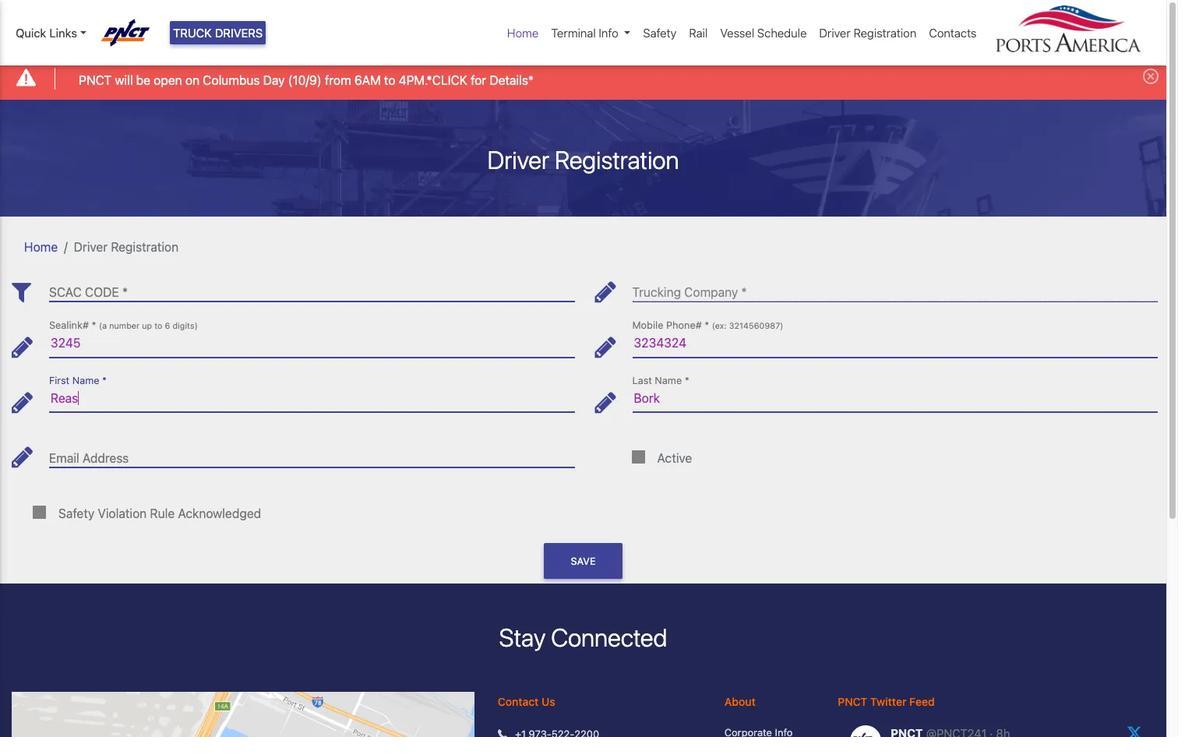 Task type: locate. For each thing, give the bounding box(es) containing it.
safety
[[643, 26, 677, 40], [58, 506, 94, 520]]

0 vertical spatial pnct
[[79, 73, 112, 87]]

Last Name * text field
[[632, 384, 1158, 413]]

name right first
[[72, 375, 99, 386]]

columbus
[[203, 73, 260, 87]]

1 vertical spatial home
[[24, 240, 58, 254]]

0 horizontal spatial home
[[24, 240, 58, 254]]

email
[[49, 451, 79, 465]]

to
[[384, 73, 395, 87], [154, 321, 162, 330]]

trucking
[[632, 286, 681, 300]]

1 vertical spatial driver
[[487, 145, 549, 174]]

pnct inside alert
[[79, 73, 112, 87]]

* right last
[[685, 375, 689, 386]]

vessel schedule link
[[714, 18, 813, 48]]

contact us
[[498, 695, 555, 708]]

quick links link
[[16, 24, 86, 42]]

scac
[[49, 286, 82, 300]]

1 horizontal spatial driver
[[487, 145, 549, 174]]

2 vertical spatial registration
[[111, 240, 179, 254]]

will
[[115, 73, 133, 87]]

active
[[657, 451, 692, 465]]

1 horizontal spatial name
[[655, 375, 682, 386]]

0 vertical spatial driver registration
[[819, 26, 917, 40]]

rail link
[[683, 18, 714, 48]]

0 horizontal spatial driver registration
[[74, 240, 179, 254]]

1 horizontal spatial pnct
[[838, 695, 867, 708]]

to right '6am'
[[384, 73, 395, 87]]

0 horizontal spatial pnct
[[79, 73, 112, 87]]

1 vertical spatial to
[[154, 321, 162, 330]]

details*
[[490, 73, 534, 87]]

name
[[72, 375, 99, 386], [655, 375, 682, 386]]

safety left "rail"
[[643, 26, 677, 40]]

to left 6
[[154, 321, 162, 330]]

* right code
[[122, 286, 128, 300]]

2 horizontal spatial registration
[[854, 26, 917, 40]]

2 horizontal spatial driver
[[819, 26, 851, 40]]

1 vertical spatial pnct
[[838, 695, 867, 708]]

* for scac code *
[[122, 286, 128, 300]]

day
[[263, 73, 285, 87]]

on
[[185, 73, 200, 87]]

driver registration
[[819, 26, 917, 40], [487, 145, 679, 174], [74, 240, 179, 254]]

pnct left twitter
[[838, 695, 867, 708]]

truck
[[173, 26, 212, 40]]

pnct will be open on columbus day (10/9) from 6am to 4pm.*click for details* alert
[[0, 57, 1167, 99]]

safety left violation
[[58, 506, 94, 520]]

1 name from the left
[[72, 375, 99, 386]]

3214560987)
[[729, 321, 783, 330]]

0 vertical spatial safety
[[643, 26, 677, 40]]

safety for safety violation rule acknowledged
[[58, 506, 94, 520]]

sealink# * (a number up to 6 digits)
[[49, 320, 198, 331]]

2 vertical spatial driver
[[74, 240, 108, 254]]

* right company
[[741, 286, 747, 300]]

0 vertical spatial driver
[[819, 26, 851, 40]]

terminal
[[551, 26, 596, 40]]

save
[[571, 555, 596, 567]]

sealink#
[[49, 320, 89, 331]]

home
[[507, 26, 539, 40], [24, 240, 58, 254]]

1 horizontal spatial driver registration
[[487, 145, 679, 174]]

trucking company *
[[632, 286, 747, 300]]

1 vertical spatial safety
[[58, 506, 94, 520]]

*
[[122, 286, 128, 300], [741, 286, 747, 300], [92, 320, 96, 331], [705, 320, 709, 331], [102, 375, 107, 386], [685, 375, 689, 386]]

pnct twitter feed
[[838, 695, 935, 708]]

pnct for pnct twitter feed
[[838, 695, 867, 708]]

home link up details*
[[501, 18, 545, 48]]

* right first
[[102, 375, 107, 386]]

safety inside 'link'
[[643, 26, 677, 40]]

1 vertical spatial registration
[[555, 145, 679, 174]]

home link up the 'scac'
[[24, 240, 58, 254]]

* for last name *
[[685, 375, 689, 386]]

be
[[136, 73, 150, 87]]

stay connected
[[499, 623, 667, 652]]

quick links
[[16, 26, 77, 40]]

code
[[85, 286, 119, 300]]

2 horizontal spatial driver registration
[[819, 26, 917, 40]]

0 vertical spatial to
[[384, 73, 395, 87]]

Trucking Company * text field
[[632, 273, 1158, 302]]

pnct
[[79, 73, 112, 87], [838, 695, 867, 708]]

2 vertical spatial driver registration
[[74, 240, 179, 254]]

1 vertical spatial home link
[[24, 240, 58, 254]]

pnct for pnct will be open on columbus day (10/9) from 6am to 4pm.*click for details*
[[79, 73, 112, 87]]

0 horizontal spatial name
[[72, 375, 99, 386]]

mobile phone# * (ex: 3214560987)
[[632, 320, 783, 331]]

0 horizontal spatial registration
[[111, 240, 179, 254]]

0 horizontal spatial to
[[154, 321, 162, 330]]

name right last
[[655, 375, 682, 386]]

driver registration inside 'link'
[[819, 26, 917, 40]]

None text field
[[49, 329, 575, 357], [632, 329, 1158, 357], [49, 329, 575, 357], [632, 329, 1158, 357]]

us
[[542, 695, 555, 708]]

driver
[[819, 26, 851, 40], [487, 145, 549, 174], [74, 240, 108, 254]]

home link
[[501, 18, 545, 48], [24, 240, 58, 254]]

* left (a
[[92, 320, 96, 331]]

* left (ex:
[[705, 320, 709, 331]]

1 horizontal spatial safety
[[643, 26, 677, 40]]

First Name * text field
[[49, 384, 575, 413]]

driver registration link
[[813, 18, 923, 48]]

links
[[49, 26, 77, 40]]

twitter
[[870, 695, 907, 708]]

6am
[[354, 73, 381, 87]]

to inside sealink# * (a number up to 6 digits)
[[154, 321, 162, 330]]

digits)
[[173, 321, 198, 330]]

terminal info link
[[545, 18, 637, 48]]

1 horizontal spatial home
[[507, 26, 539, 40]]

0 vertical spatial home link
[[501, 18, 545, 48]]

address
[[83, 451, 129, 465]]

home up the 'scac'
[[24, 240, 58, 254]]

6
[[165, 321, 170, 330]]

from
[[325, 73, 351, 87]]

truck drivers link
[[170, 21, 266, 45]]

acknowledged
[[178, 506, 261, 520]]

violation
[[98, 506, 147, 520]]

home up details*
[[507, 26, 539, 40]]

1 horizontal spatial to
[[384, 73, 395, 87]]

registration
[[854, 26, 917, 40], [555, 145, 679, 174], [111, 240, 179, 254]]

last
[[632, 375, 652, 386]]

pnct left will
[[79, 73, 112, 87]]

0 horizontal spatial driver
[[74, 240, 108, 254]]

2 name from the left
[[655, 375, 682, 386]]

0 horizontal spatial safety
[[58, 506, 94, 520]]

0 vertical spatial registration
[[854, 26, 917, 40]]



Task type: vqa. For each thing, say whether or not it's contained in the screenshot.
Us
yes



Task type: describe. For each thing, give the bounding box(es) containing it.
for
[[471, 73, 486, 87]]

1 horizontal spatial home link
[[501, 18, 545, 48]]

email address
[[49, 451, 129, 465]]

truck drivers
[[173, 26, 263, 40]]

open
[[154, 73, 182, 87]]

name for first
[[72, 375, 99, 386]]

vessel
[[720, 26, 754, 40]]

number
[[109, 321, 140, 330]]

name for last
[[655, 375, 682, 386]]

contacts
[[929, 26, 977, 40]]

SCAC CODE * search field
[[49, 273, 575, 302]]

0 horizontal spatial home link
[[24, 240, 58, 254]]

pnct will be open on columbus day (10/9) from 6am to 4pm.*click for details*
[[79, 73, 534, 87]]

close image
[[1143, 69, 1159, 84]]

terminal info
[[551, 26, 619, 40]]

1 horizontal spatial registration
[[555, 145, 679, 174]]

4pm.*click
[[399, 73, 467, 87]]

(10/9)
[[288, 73, 322, 87]]

* for mobile phone# * (ex: 3214560987)
[[705, 320, 709, 331]]

info
[[599, 26, 619, 40]]

about
[[725, 695, 756, 708]]

vessel schedule
[[720, 26, 807, 40]]

0 vertical spatial home
[[507, 26, 539, 40]]

up
[[142, 321, 152, 330]]

first
[[49, 375, 70, 386]]

connected
[[551, 623, 667, 652]]

driver inside 'link'
[[819, 26, 851, 40]]

safety violation rule acknowledged
[[58, 506, 261, 520]]

1 vertical spatial driver registration
[[487, 145, 679, 174]]

Email Address text field
[[49, 439, 575, 468]]

* for first name *
[[102, 375, 107, 386]]

registration inside driver registration 'link'
[[854, 26, 917, 40]]

safety link
[[637, 18, 683, 48]]

scac code *
[[49, 286, 128, 300]]

stay
[[499, 623, 546, 652]]

contacts link
[[923, 18, 983, 48]]

mobile
[[632, 320, 663, 331]]

to inside pnct will be open on columbus day (10/9) from 6am to 4pm.*click for details* link
[[384, 73, 395, 87]]

quick
[[16, 26, 46, 40]]

pnct will be open on columbus day (10/9) from 6am to 4pm.*click for details* link
[[79, 71, 534, 89]]

(a
[[99, 321, 107, 330]]

(ex:
[[712, 321, 727, 330]]

drivers
[[215, 26, 263, 40]]

contact
[[498, 695, 539, 708]]

first name *
[[49, 375, 107, 386]]

schedule
[[757, 26, 807, 40]]

feed
[[909, 695, 935, 708]]

company
[[684, 286, 738, 300]]

safety for safety
[[643, 26, 677, 40]]

phone#
[[666, 320, 702, 331]]

save button
[[544, 543, 622, 579]]

* for trucking company *
[[741, 286, 747, 300]]

rule
[[150, 506, 175, 520]]

rail
[[689, 26, 708, 40]]

last name *
[[632, 375, 689, 386]]



